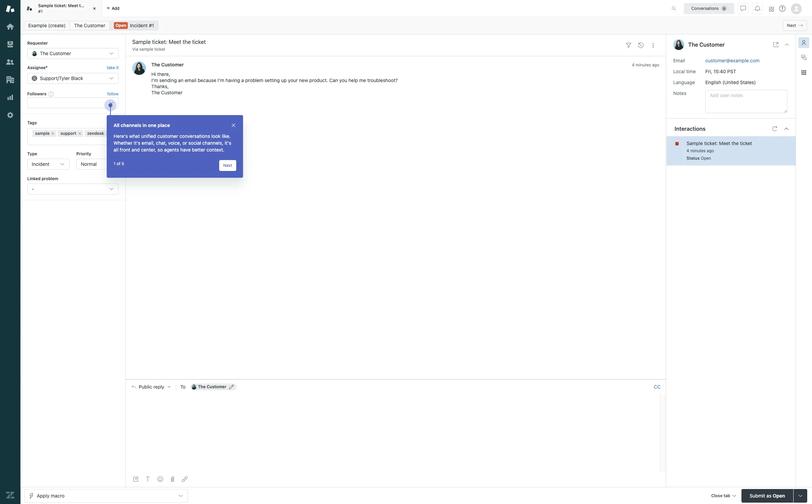 Task type: describe. For each thing, give the bounding box(es) containing it.
edit user image
[[229, 385, 234, 390]]

reporting image
[[6, 93, 15, 102]]

setting
[[265, 78, 280, 83]]

close image
[[784, 42, 790, 47]]

chat,
[[156, 140, 167, 146]]

because
[[198, 78, 216, 83]]

hi
[[151, 71, 156, 77]]

1 of 5 next
[[114, 161, 232, 168]]

next button inside all channels in one place dialog
[[219, 160, 236, 171]]

can
[[329, 78, 338, 83]]

submit
[[750, 493, 765, 499]]

all channels in one place
[[114, 122, 170, 128]]

sample for sample ticket: meet the ticket #1
[[38, 3, 53, 8]]

you
[[339, 78, 347, 83]]

open inside sample ticket: meet the ticket 4 minutes ago status open
[[701, 156, 711, 161]]

1 i'm from the left
[[151, 78, 158, 83]]

email,
[[142, 140, 155, 146]]

having
[[226, 78, 240, 83]]

cc button
[[654, 384, 661, 390]]

incident button
[[27, 159, 70, 170]]

here's what unified customer conversations look like. whether it's email, chat, voice, or social channels, it's all front and center, so agents have better context.
[[114, 133, 231, 153]]

linked problem
[[27, 176, 58, 181]]

here's
[[114, 133, 128, 139]]

up
[[281, 78, 287, 83]]

conversations
[[691, 6, 719, 11]]

1 vertical spatial ticket
[[154, 47, 165, 52]]

0 horizontal spatial 4
[[632, 63, 635, 68]]

1 horizontal spatial the customer link
[[151, 62, 184, 68]]

1 horizontal spatial next
[[787, 23, 796, 28]]

sending
[[159, 78, 177, 83]]

the right customer@example.com icon
[[198, 385, 206, 390]]

take it button
[[107, 65, 119, 72]]

all
[[114, 147, 118, 153]]

get started image
[[6, 22, 15, 31]]

priority
[[76, 151, 91, 156]]

the customer right customer@example.com icon
[[198, 385, 226, 390]]

zendesk products image
[[769, 7, 774, 11]]

status
[[687, 156, 700, 161]]

a
[[241, 78, 244, 83]]

so
[[158, 147, 163, 153]]

sample
[[139, 47, 153, 52]]

(create)
[[48, 23, 66, 28]]

views image
[[6, 40, 15, 49]]

ticket for sample ticket: meet the ticket #1
[[87, 3, 98, 8]]

the inside 'hi there, i'm sending an email because i'm having a problem setting up your new product. can you help me troubleshoot? thanks, the customer'
[[151, 90, 160, 96]]

all
[[114, 122, 119, 128]]

like.
[[222, 133, 231, 139]]

place
[[158, 122, 170, 128]]

english (united states)
[[706, 79, 756, 85]]

open link
[[109, 21, 158, 30]]

notes
[[674, 90, 687, 96]]

of
[[117, 161, 121, 166]]

4 minutes ago
[[632, 63, 660, 68]]

new
[[299, 78, 308, 83]]

sample ticket: meet the ticket 4 minutes ago status open
[[687, 140, 752, 161]]

(united
[[723, 79, 739, 85]]

customer@example.com image
[[191, 385, 197, 390]]

close image inside 'tabs' tab list
[[91, 5, 98, 12]]

product.
[[309, 78, 328, 83]]

the for sample ticket: meet the ticket #1
[[79, 3, 86, 8]]

customer inside 'hi there, i'm sending an email because i'm having a problem setting up your new product. can you help me troubleshoot? thanks, the customer'
[[161, 90, 183, 96]]

it
[[116, 65, 119, 70]]

1 vertical spatial problem
[[42, 176, 58, 181]]

social
[[188, 140, 201, 146]]

4 minutes ago text field
[[687, 148, 714, 153]]

language
[[674, 79, 695, 85]]

ago inside sample ticket: meet the ticket 4 minutes ago status open
[[707, 148, 714, 153]]

customer up there,
[[161, 62, 184, 68]]

voice,
[[168, 140, 181, 146]]

the up hi
[[151, 62, 160, 68]]

0 horizontal spatial ago
[[652, 63, 660, 68]]

sample ticket: meet the ticket #1
[[38, 3, 98, 14]]

channels,
[[202, 140, 223, 146]]

conversations
[[179, 133, 210, 139]]

take
[[107, 65, 115, 70]]

customer
[[157, 133, 178, 139]]

zendesk support image
[[6, 4, 15, 13]]

add link (cmd k) image
[[182, 477, 188, 483]]

problem inside 'hi there, i'm sending an email because i'm having a problem setting up your new product. can you help me troubleshoot? thanks, the customer'
[[245, 78, 263, 83]]

via
[[132, 47, 138, 52]]

whether
[[114, 140, 132, 146]]

customers image
[[6, 58, 15, 66]]

0 horizontal spatial the customer link
[[70, 21, 110, 30]]

#1
[[38, 9, 43, 14]]

Add user notes text field
[[706, 90, 788, 113]]

meet for sample ticket: meet the ticket #1
[[68, 3, 78, 8]]

or
[[183, 140, 187, 146]]

the customer up fri,
[[689, 42, 725, 48]]

all channels in one place dialog
[[107, 115, 243, 178]]

1
[[114, 161, 115, 166]]

events image
[[638, 43, 644, 48]]

pst
[[728, 68, 736, 74]]

meet for sample ticket: meet the ticket 4 minutes ago status open
[[719, 140, 731, 146]]

as
[[767, 493, 772, 499]]

customer left edit user icon
[[207, 385, 226, 390]]

normal
[[81, 161, 97, 167]]

example (create) button
[[24, 21, 70, 30]]

avatar image
[[132, 62, 146, 75]]

tab containing sample ticket: meet the ticket
[[20, 0, 102, 17]]

normal button
[[76, 159, 119, 170]]

local time
[[674, 68, 696, 74]]

email
[[185, 78, 196, 83]]

fri, 15:40 pst
[[706, 68, 736, 74]]

unified
[[141, 133, 156, 139]]

have
[[180, 147, 191, 153]]

zendesk image
[[6, 491, 15, 500]]

fri,
[[706, 68, 713, 74]]

take it
[[107, 65, 119, 70]]

15:40
[[714, 68, 726, 74]]



Task type: locate. For each thing, give the bounding box(es) containing it.
1 horizontal spatial next button
[[783, 20, 807, 31]]

follow
[[107, 91, 119, 96]]

an
[[178, 78, 183, 83]]

0 vertical spatial the
[[79, 3, 86, 8]]

me
[[359, 78, 366, 83]]

5
[[122, 161, 124, 166]]

next
[[787, 23, 796, 28], [223, 163, 232, 168]]

ticket inside sample ticket: meet the ticket #1
[[87, 3, 98, 8]]

2 horizontal spatial ticket
[[740, 140, 752, 146]]

it's up 'and'
[[134, 140, 140, 146]]

tab
[[20, 0, 102, 17]]

0 horizontal spatial ticket:
[[54, 3, 67, 8]]

the right user icon in the right top of the page
[[689, 42, 698, 48]]

ticket inside sample ticket: meet the ticket 4 minutes ago status open
[[740, 140, 752, 146]]

1 horizontal spatial problem
[[245, 78, 263, 83]]

1 vertical spatial next
[[223, 163, 232, 168]]

0 vertical spatial ticket:
[[54, 3, 67, 8]]

1 horizontal spatial the
[[732, 140, 739, 146]]

add attachment image
[[170, 477, 175, 483]]

linked
[[27, 176, 41, 181]]

sample inside sample ticket: meet the ticket 4 minutes ago status open
[[687, 140, 703, 146]]

the down thanks,
[[151, 90, 160, 96]]

0 horizontal spatial the
[[79, 3, 86, 8]]

next button
[[783, 20, 807, 31], [219, 160, 236, 171]]

sample for sample ticket: meet the ticket 4 minutes ago status open
[[687, 140, 703, 146]]

0 horizontal spatial ticket
[[87, 3, 98, 8]]

4 inside sample ticket: meet the ticket 4 minutes ago status open
[[687, 148, 689, 153]]

Subject field
[[131, 38, 621, 46]]

4 minutes ago text field
[[632, 63, 660, 68]]

customer up customer@example.com
[[700, 42, 725, 48]]

your
[[288, 78, 298, 83]]

via sample ticket
[[132, 47, 165, 52]]

0 vertical spatial ago
[[652, 63, 660, 68]]

customer down sending at the left top
[[161, 90, 183, 96]]

1 horizontal spatial open
[[701, 156, 711, 161]]

customer
[[84, 23, 105, 28], [700, 42, 725, 48], [161, 62, 184, 68], [161, 90, 183, 96], [207, 385, 226, 390]]

1 vertical spatial the
[[732, 140, 739, 146]]

0 vertical spatial problem
[[245, 78, 263, 83]]

1 horizontal spatial meet
[[719, 140, 731, 146]]

context.
[[207, 147, 224, 153]]

problem right the a
[[245, 78, 263, 83]]

insert emojis image
[[158, 477, 163, 483]]

0 horizontal spatial next button
[[219, 160, 236, 171]]

meet inside sample ticket: meet the ticket #1
[[68, 3, 78, 8]]

1 horizontal spatial i'm
[[218, 78, 224, 83]]

1 vertical spatial meet
[[719, 140, 731, 146]]

open inside secondary element
[[116, 23, 126, 28]]

the
[[79, 3, 86, 8], [732, 140, 739, 146]]

ticket
[[87, 3, 98, 8], [154, 47, 165, 52], [740, 140, 752, 146]]

0 horizontal spatial minutes
[[636, 63, 651, 68]]

what
[[129, 133, 140, 139]]

the inside secondary element
[[74, 23, 83, 28]]

apps image
[[801, 70, 807, 75]]

the inside sample ticket: meet the ticket #1
[[79, 3, 86, 8]]

agents
[[164, 147, 179, 153]]

customer inside secondary element
[[84, 23, 105, 28]]

thanks,
[[151, 84, 169, 89]]

0 vertical spatial 4
[[632, 63, 635, 68]]

type
[[27, 151, 37, 156]]

1 horizontal spatial close image
[[231, 123, 236, 128]]

customer context image
[[801, 40, 807, 45]]

1 horizontal spatial sample
[[687, 140, 703, 146]]

view more details image
[[773, 42, 779, 47]]

i'm down hi
[[151, 78, 158, 83]]

1 vertical spatial the customer link
[[151, 62, 184, 68]]

problem down incident popup button
[[42, 176, 58, 181]]

1 horizontal spatial 4
[[687, 148, 689, 153]]

to
[[180, 384, 186, 390]]

one
[[148, 122, 156, 128]]

the customer down sample ticket: meet the ticket #1
[[74, 23, 105, 28]]

submit as open
[[750, 493, 785, 499]]

0 horizontal spatial next
[[223, 163, 232, 168]]

problem
[[245, 78, 263, 83], [42, 176, 58, 181]]

0 vertical spatial open
[[116, 23, 126, 28]]

close image inside all channels in one place dialog
[[231, 123, 236, 128]]

0 vertical spatial meet
[[68, 3, 78, 8]]

interactions
[[675, 126, 706, 132]]

1 vertical spatial ago
[[707, 148, 714, 153]]

states)
[[740, 79, 756, 85]]

1 horizontal spatial minutes
[[691, 148, 706, 153]]

sample up #1
[[38, 3, 53, 8]]

ticket for sample ticket: meet the ticket 4 minutes ago status open
[[740, 140, 752, 146]]

it's down like. at left
[[225, 140, 231, 146]]

ticket: up (create)
[[54, 3, 67, 8]]

the customer inside secondary element
[[74, 23, 105, 28]]

incident
[[32, 161, 49, 167]]

1 vertical spatial open
[[701, 156, 711, 161]]

0 vertical spatial next
[[787, 23, 796, 28]]

ticket: inside sample ticket: meet the ticket 4 minutes ago status open
[[704, 140, 718, 146]]

2 it's from the left
[[225, 140, 231, 146]]

draft mode image
[[133, 477, 138, 483]]

2 horizontal spatial open
[[773, 493, 785, 499]]

hi there, i'm sending an email because i'm having a problem setting up your new product. can you help me troubleshoot? thanks, the customer
[[151, 71, 398, 96]]

follow button
[[107, 91, 119, 97]]

open
[[116, 23, 126, 28], [701, 156, 711, 161], [773, 493, 785, 499]]

1 horizontal spatial ticket:
[[704, 140, 718, 146]]

there,
[[157, 71, 170, 77]]

0 horizontal spatial problem
[[42, 176, 58, 181]]

1 vertical spatial close image
[[231, 123, 236, 128]]

tabs tab list
[[20, 0, 665, 17]]

conversations button
[[684, 3, 735, 14]]

1 horizontal spatial ago
[[707, 148, 714, 153]]

the down sample ticket: meet the ticket #1
[[74, 23, 83, 28]]

ticket: for sample ticket: meet the ticket 4 minutes ago status open
[[704, 140, 718, 146]]

minutes down events icon
[[636, 63, 651, 68]]

format text image
[[145, 477, 151, 483]]

time
[[686, 68, 696, 74]]

i'm
[[151, 78, 158, 83], [218, 78, 224, 83]]

ticket: up 4 minutes ago text box
[[704, 140, 718, 146]]

customer down sample ticket: meet the ticket #1
[[84, 23, 105, 28]]

cc
[[654, 384, 661, 390]]

0 horizontal spatial it's
[[134, 140, 140, 146]]

center,
[[141, 147, 156, 153]]

the inside sample ticket: meet the ticket 4 minutes ago status open
[[732, 140, 739, 146]]

user image
[[674, 39, 684, 50]]

minutes inside sample ticket: meet the ticket 4 minutes ago status open
[[691, 148, 706, 153]]

2 i'm from the left
[[218, 78, 224, 83]]

sample inside sample ticket: meet the ticket #1
[[38, 3, 53, 8]]

better
[[192, 147, 205, 153]]

it's
[[134, 140, 140, 146], [225, 140, 231, 146]]

meet
[[68, 3, 78, 8], [719, 140, 731, 146]]

0 horizontal spatial i'm
[[151, 78, 158, 83]]

1 vertical spatial sample
[[687, 140, 703, 146]]

troubleshoot?
[[367, 78, 398, 83]]

email
[[674, 57, 685, 63]]

front
[[120, 147, 130, 153]]

example (create)
[[28, 23, 66, 28]]

1 vertical spatial next button
[[219, 160, 236, 171]]

1 horizontal spatial ticket
[[154, 47, 165, 52]]

1 horizontal spatial it's
[[225, 140, 231, 146]]

local
[[674, 68, 685, 74]]

secondary element
[[20, 19, 812, 32]]

look
[[211, 133, 221, 139]]

get help image
[[780, 5, 786, 12]]

0 vertical spatial minutes
[[636, 63, 651, 68]]

0 vertical spatial the customer link
[[70, 21, 110, 30]]

help
[[349, 78, 358, 83]]

next button up customer context icon at the top right of the page
[[783, 20, 807, 31]]

ago
[[652, 63, 660, 68], [707, 148, 714, 153]]

minutes up status on the top right of the page
[[691, 148, 706, 153]]

next up close image
[[787, 23, 796, 28]]

admin image
[[6, 111, 15, 120]]

channels
[[121, 122, 141, 128]]

0 vertical spatial ticket
[[87, 3, 98, 8]]

1 it's from the left
[[134, 140, 140, 146]]

0 vertical spatial close image
[[91, 5, 98, 12]]

example
[[28, 23, 47, 28]]

1 vertical spatial 4
[[687, 148, 689, 153]]

ticket:
[[54, 3, 67, 8], [704, 140, 718, 146]]

the customer link up there,
[[151, 62, 184, 68]]

in
[[143, 122, 147, 128]]

and
[[132, 147, 140, 153]]

organizations image
[[6, 75, 15, 84]]

sample up 4 minutes ago text box
[[687, 140, 703, 146]]

0 horizontal spatial open
[[116, 23, 126, 28]]

main element
[[0, 0, 20, 505]]

the customer link down sample ticket: meet the ticket #1
[[70, 21, 110, 30]]

ticket: inside sample ticket: meet the ticket #1
[[54, 3, 67, 8]]

english
[[706, 79, 721, 85]]

0 horizontal spatial close image
[[91, 5, 98, 12]]

0 vertical spatial next button
[[783, 20, 807, 31]]

next inside 1 of 5 next
[[223, 163, 232, 168]]

2 vertical spatial open
[[773, 493, 785, 499]]

close image
[[91, 5, 98, 12], [231, 123, 236, 128]]

i'm left having
[[218, 78, 224, 83]]

next down context. on the left top
[[223, 163, 232, 168]]

0 horizontal spatial meet
[[68, 3, 78, 8]]

meet inside sample ticket: meet the ticket 4 minutes ago status open
[[719, 140, 731, 146]]

0 horizontal spatial sample
[[38, 3, 53, 8]]

1 vertical spatial minutes
[[691, 148, 706, 153]]

ticket: for sample ticket: meet the ticket #1
[[54, 3, 67, 8]]

1 vertical spatial ticket:
[[704, 140, 718, 146]]

the customer up there,
[[151, 62, 184, 68]]

0 vertical spatial sample
[[38, 3, 53, 8]]

customer@example.com
[[706, 57, 760, 63]]

next button down context. on the left top
[[219, 160, 236, 171]]

the for sample ticket: meet the ticket 4 minutes ago status open
[[732, 140, 739, 146]]

2 vertical spatial ticket
[[740, 140, 752, 146]]



Task type: vqa. For each thing, say whether or not it's contained in the screenshot.
APPLY MACRO
no



